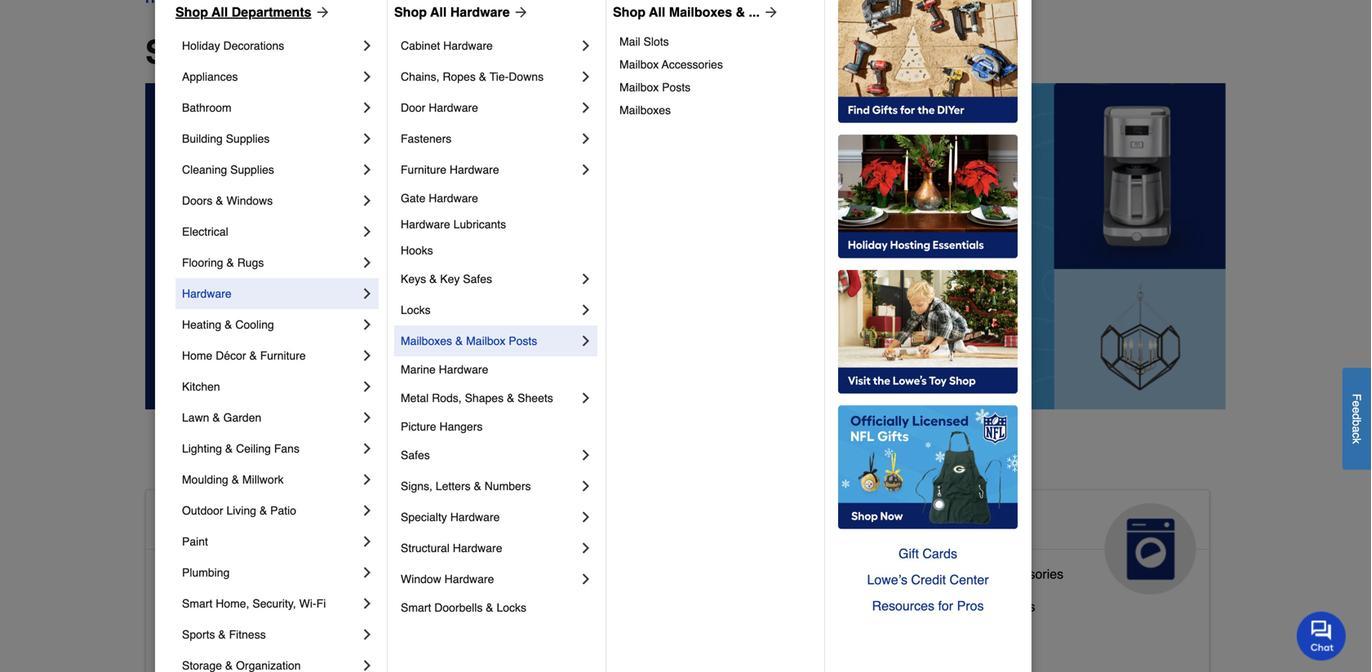 Task type: describe. For each thing, give the bounding box(es) containing it.
mailbox for mailbox posts
[[620, 81, 659, 94]]

lighting & ceiling fans link
[[182, 433, 359, 465]]

cabinet hardware link
[[401, 30, 578, 61]]

mailboxes for mailboxes & mailbox posts
[[401, 335, 452, 348]]

appliance parts & accessories
[[887, 567, 1064, 582]]

supplies for building supplies
[[226, 132, 270, 145]]

departments for shop all departments
[[286, 33, 485, 71]]

signs,
[[401, 480, 433, 493]]

ceiling
[[236, 442, 271, 456]]

livestock supplies
[[523, 593, 631, 608]]

décor
[[216, 349, 246, 362]]

chat invite button image
[[1297, 612, 1347, 661]]

chains,
[[401, 70, 440, 83]]

0 vertical spatial appliances
[[182, 70, 238, 83]]

0 horizontal spatial appliances link
[[182, 61, 359, 92]]

0 vertical spatial furniture
[[401, 163, 447, 176]]

bedroom
[[225, 600, 278, 615]]

moulding & millwork link
[[182, 465, 359, 496]]

supplies for livestock supplies
[[581, 593, 631, 608]]

electrical
[[182, 225, 228, 238]]

outdoor living & patio
[[182, 505, 296, 518]]

kitchen link
[[182, 371, 359, 402]]

1 horizontal spatial appliances link
[[874, 491, 1210, 595]]

chevron right image for heating & cooling
[[359, 317, 376, 333]]

shop all departments
[[176, 4, 311, 20]]

gift cards
[[899, 547, 958, 562]]

furniture inside 'link'
[[647, 626, 699, 641]]

& left ...
[[736, 4, 745, 20]]

living
[[227, 505, 256, 518]]

chevron right image for fasteners
[[578, 131, 594, 147]]

care
[[523, 536, 574, 562]]

cabinet
[[401, 39, 440, 52]]

mailbox accessories
[[620, 58, 723, 71]]

accessible home image
[[378, 504, 469, 595]]

chevron right image for sports & fitness
[[359, 627, 376, 643]]

hardware down flooring
[[182, 287, 232, 300]]

c
[[1351, 433, 1364, 438]]

hardware inside "link"
[[401, 218, 450, 231]]

door
[[401, 101, 426, 114]]

mail slots
[[620, 35, 669, 48]]

0 vertical spatial mailboxes
[[669, 4, 732, 20]]

outdoor
[[182, 505, 223, 518]]

sheets
[[518, 392, 553, 405]]

0 horizontal spatial accessories
[[662, 58, 723, 71]]

& left sheets
[[507, 392, 515, 405]]

& right doors
[[216, 194, 223, 207]]

1 vertical spatial bathroom
[[225, 567, 282, 582]]

b
[[1351, 420, 1364, 426]]

smart home, security, wi-fi link
[[182, 589, 359, 620]]

& inside "link"
[[474, 480, 482, 493]]

animal & pet care image
[[741, 504, 833, 595]]

& left tie-
[[479, 70, 487, 83]]

1 e from the top
[[1351, 401, 1364, 407]]

holiday hosting essentials. image
[[838, 135, 1018, 259]]

safes link
[[401, 440, 578, 471]]

0 horizontal spatial locks
[[401, 304, 431, 317]]

chains, ropes & tie-downs
[[401, 70, 544, 83]]

0 horizontal spatial furniture
[[260, 349, 306, 362]]

windows
[[227, 194, 273, 207]]

shop for shop all departments
[[176, 4, 208, 20]]

lighting & ceiling fans
[[182, 442, 300, 456]]

accessible entry & home
[[159, 632, 307, 647]]

cleaning
[[182, 163, 227, 176]]

mailbox inside mailboxes & mailbox posts link
[[466, 335, 506, 348]]

locks link
[[401, 295, 578, 326]]

smart for smart home, security, wi-fi
[[182, 598, 213, 611]]

specialty hardware
[[401, 511, 500, 524]]

& up marine hardware
[[455, 335, 463, 348]]

marine hardware
[[401, 363, 488, 376]]

signs, letters & numbers
[[401, 480, 531, 493]]

all for shop all departments
[[235, 33, 277, 71]]

pet beds, houses, & furniture
[[523, 626, 699, 641]]

electrical link
[[182, 216, 359, 247]]

smart doorbells & locks link
[[401, 595, 594, 621]]

accessible for accessible home
[[159, 510, 279, 536]]

resources
[[872, 599, 935, 614]]

cards
[[923, 547, 958, 562]]

doors & windows
[[182, 194, 273, 207]]

millwork
[[242, 473, 284, 487]]

chevron right image for paint
[[359, 534, 376, 550]]

hardware for marine hardware
[[439, 363, 488, 376]]

bathroom link
[[182, 92, 359, 123]]

beverage & wine chillers link
[[887, 596, 1036, 629]]

paint link
[[182, 527, 359, 558]]

1 vertical spatial locks
[[497, 602, 527, 615]]

chevron right image for mailboxes & mailbox posts
[[578, 333, 594, 349]]

chevron right image for smart home, security, wi-fi
[[359, 596, 376, 612]]

accessible for accessible bedroom
[[159, 600, 222, 615]]

appliance
[[887, 567, 944, 582]]

gift
[[899, 547, 919, 562]]

chevron right image for outdoor living & patio
[[359, 503, 376, 519]]

accessible bathroom
[[159, 567, 282, 582]]

hooks
[[401, 244, 433, 257]]

shop all departments link
[[176, 2, 331, 22]]

hardware lubricants
[[401, 218, 506, 231]]

hardware for gate hardware
[[429, 192, 478, 205]]

gate hardware
[[401, 192, 478, 205]]

shop for shop all mailboxes & ...
[[613, 4, 646, 20]]

chevron right image for lighting & ceiling fans
[[359, 441, 376, 457]]

resources for pros link
[[838, 593, 1018, 620]]

all for shop all mailboxes & ...
[[649, 4, 666, 20]]

0 horizontal spatial posts
[[509, 335, 537, 348]]

chevron right image for building supplies
[[359, 131, 376, 147]]

tie-
[[490, 70, 509, 83]]

accessible bedroom link
[[159, 596, 278, 629]]

chevron right image for furniture hardware
[[578, 162, 594, 178]]

fi
[[316, 598, 326, 611]]

specialty
[[401, 511, 447, 524]]

supplies for cleaning supplies
[[230, 163, 274, 176]]

arrow right image for shop all departments
[[311, 4, 331, 20]]

all for shop all hardware
[[430, 4, 447, 20]]

paint
[[182, 536, 208, 549]]

picture hangers
[[401, 420, 483, 433]]

flooring & rugs
[[182, 256, 264, 269]]

chevron right image for door hardware
[[578, 100, 594, 116]]

home,
[[216, 598, 249, 611]]

patio
[[270, 505, 296, 518]]

structural hardware link
[[401, 533, 578, 564]]

chevron right image for chains, ropes & tie-downs
[[578, 69, 594, 85]]

heating & cooling link
[[182, 309, 359, 340]]

metal rods, shapes & sheets link
[[401, 383, 578, 414]]

specialty hardware link
[[401, 502, 578, 533]]

cleaning supplies link
[[182, 154, 359, 185]]

accessible for accessible entry & home
[[159, 632, 222, 647]]

window
[[401, 573, 441, 586]]

hardware inside 'link'
[[450, 4, 510, 20]]

& left patio
[[260, 505, 267, 518]]

mail
[[620, 35, 641, 48]]

pet beds, houses, & furniture link
[[523, 622, 699, 655]]

chevron right image for home décor & furniture
[[359, 348, 376, 364]]

heating
[[182, 318, 221, 331]]

resources for pros
[[872, 599, 984, 614]]

mailbox posts link
[[620, 76, 813, 99]]

kitchen
[[182, 380, 220, 393]]

holiday decorations
[[182, 39, 284, 52]]

home inside accessible home link
[[285, 510, 348, 536]]

mailbox accessories link
[[620, 53, 813, 76]]



Task type: vqa. For each thing, say whether or not it's contained in the screenshot.
the middle E-
no



Task type: locate. For each thing, give the bounding box(es) containing it.
all for shop all departments
[[212, 4, 228, 20]]

gate
[[401, 192, 426, 205]]

shop up the cabinet
[[394, 4, 427, 20]]

cooling
[[235, 318, 274, 331]]

hardware up cabinet hardware link
[[450, 4, 510, 20]]

appliances up the cards
[[887, 510, 1009, 536]]

0 horizontal spatial safes
[[401, 449, 430, 462]]

arrow right image up cabinet hardware link
[[510, 4, 530, 20]]

smart home, security, wi-fi
[[182, 598, 326, 611]]

locks down keys
[[401, 304, 431, 317]]

safes down "picture"
[[401, 449, 430, 462]]

accessible entry & home link
[[159, 629, 307, 661]]

chevron right image for metal rods, shapes & sheets
[[578, 390, 594, 407]]

moulding & millwork
[[182, 473, 284, 487]]

smart down window
[[401, 602, 431, 615]]

hardware up smart doorbells & locks
[[445, 573, 494, 586]]

furniture right houses,
[[647, 626, 699, 641]]

0 vertical spatial safes
[[463, 273, 492, 286]]

holiday decorations link
[[182, 30, 359, 61]]

1 vertical spatial furniture
[[260, 349, 306, 362]]

lawn & garden
[[182, 411, 261, 425]]

sports & fitness
[[182, 629, 266, 642]]

0 vertical spatial locks
[[401, 304, 431, 317]]

hardware inside "link"
[[445, 573, 494, 586]]

0 horizontal spatial smart
[[182, 598, 213, 611]]

beverage & wine chillers
[[887, 600, 1036, 615]]

safes
[[463, 273, 492, 286], [401, 449, 430, 462]]

pet inside 'link'
[[523, 626, 543, 641]]

doorbells
[[434, 602, 483, 615]]

furniture down heating & cooling link
[[260, 349, 306, 362]]

1 horizontal spatial pet
[[628, 510, 664, 536]]

supplies up windows
[[230, 163, 274, 176]]

2 e from the top
[[1351, 407, 1364, 414]]

fans
[[274, 442, 300, 456]]

2 horizontal spatial shop
[[613, 4, 646, 20]]

chevron right image for keys & key safes
[[578, 271, 594, 287]]

chevron right image for flooring & rugs
[[359, 255, 376, 271]]

& left pros
[[946, 600, 955, 615]]

appliances link down decorations
[[182, 61, 359, 92]]

chevron right image for hardware
[[359, 286, 376, 302]]

window hardware link
[[401, 564, 578, 595]]

safes inside 'link'
[[401, 449, 430, 462]]

locks
[[401, 304, 431, 317], [497, 602, 527, 615]]

hardware down mailboxes & mailbox posts
[[439, 363, 488, 376]]

1 arrow right image from the left
[[311, 4, 331, 20]]

mailboxes down the "mailbox posts"
[[620, 104, 671, 117]]

mailbox
[[620, 58, 659, 71], [620, 81, 659, 94], [466, 335, 506, 348]]

& right houses,
[[635, 626, 643, 641]]

enjoy savings year-round. no matter what you're shopping for, find what you need at a great price. image
[[145, 83, 1226, 410]]

all up the cabinet hardware
[[430, 4, 447, 20]]

posts up marine hardware link
[[509, 335, 537, 348]]

...
[[749, 4, 760, 20]]

departments for shop all departments
[[232, 4, 311, 20]]

houses,
[[583, 626, 631, 641]]

e up the d at the right bottom of page
[[1351, 401, 1364, 407]]

0 horizontal spatial shop
[[176, 4, 208, 20]]

bathroom up smart home, security, wi-fi
[[225, 567, 282, 582]]

chevron right image for doors & windows
[[359, 193, 376, 209]]

& inside the animal & pet care
[[606, 510, 622, 536]]

smart up sports
[[182, 598, 213, 611]]

& left 'millwork'
[[232, 473, 239, 487]]

2 vertical spatial home
[[272, 632, 307, 647]]

2 shop from the left
[[394, 4, 427, 20]]

accessible home link
[[146, 491, 482, 595]]

shop for shop all hardware
[[394, 4, 427, 20]]

1 horizontal spatial safes
[[463, 273, 492, 286]]

fitness
[[229, 629, 266, 642]]

e up "b" at bottom right
[[1351, 407, 1364, 414]]

mailbox down mail slots
[[620, 58, 659, 71]]

plumbing
[[182, 567, 230, 580]]

beds,
[[546, 626, 580, 641]]

parts
[[948, 567, 978, 582]]

accessories up mailbox posts link
[[662, 58, 723, 71]]

door hardware link
[[401, 92, 578, 123]]

gate hardware link
[[401, 185, 594, 211]]

hardware for structural hardware
[[453, 542, 502, 555]]

furniture up gate at the left of page
[[401, 163, 447, 176]]

0 horizontal spatial arrow right image
[[311, 4, 331, 20]]

arrow right image inside shop all hardware 'link'
[[510, 4, 530, 20]]

1 vertical spatial safes
[[401, 449, 430, 462]]

& right entry
[[259, 632, 268, 647]]

mailboxes up mail slots link
[[669, 4, 732, 20]]

wine
[[959, 600, 988, 615]]

chevron right image for locks
[[578, 302, 594, 318]]

for
[[938, 599, 954, 614]]

0 vertical spatial accessories
[[662, 58, 723, 71]]

smart
[[182, 598, 213, 611], [401, 602, 431, 615]]

smart inside smart home, security, wi-fi link
[[182, 598, 213, 611]]

gift cards link
[[838, 541, 1018, 567]]

metal rods, shapes & sheets
[[401, 392, 553, 405]]

3 shop from the left
[[613, 4, 646, 20]]

1 vertical spatial mailboxes
[[620, 104, 671, 117]]

mail slots link
[[620, 30, 813, 53]]

accessories up chillers
[[994, 567, 1064, 582]]

hardware for furniture hardware
[[450, 163, 499, 176]]

1 horizontal spatial smart
[[401, 602, 431, 615]]

1 accessible from the top
[[159, 510, 279, 536]]

3 accessible from the top
[[159, 600, 222, 615]]

mailboxes up marine
[[401, 335, 452, 348]]

supplies up the cleaning supplies
[[226, 132, 270, 145]]

home inside 'home décor & furniture' link
[[182, 349, 213, 362]]

hardware for door hardware
[[429, 101, 478, 114]]

cabinet hardware
[[401, 39, 493, 52]]

home inside accessible entry & home link
[[272, 632, 307, 647]]

2 accessible from the top
[[159, 567, 222, 582]]

supplies up houses,
[[581, 593, 631, 608]]

1 horizontal spatial appliances
[[887, 510, 1009, 536]]

0 vertical spatial pet
[[628, 510, 664, 536]]

smart for smart doorbells & locks
[[401, 602, 431, 615]]

0 vertical spatial appliances link
[[182, 61, 359, 92]]

1 vertical spatial appliances
[[887, 510, 1009, 536]]

0 vertical spatial departments
[[232, 4, 311, 20]]

& down accessible bedroom link
[[218, 629, 226, 642]]

arrow right image inside shop all departments link
[[311, 4, 331, 20]]

shop up holiday at the left
[[176, 4, 208, 20]]

lowe's credit center
[[867, 573, 989, 588]]

appliances image
[[1105, 504, 1197, 595]]

1 vertical spatial pet
[[523, 626, 543, 641]]

chevron right image for kitchen
[[359, 379, 376, 395]]

supplies
[[226, 132, 270, 145], [230, 163, 274, 176], [581, 593, 631, 608]]

& right animal
[[606, 510, 622, 536]]

officially licensed n f l gifts. shop now. image
[[838, 406, 1018, 530]]

& inside 'link'
[[635, 626, 643, 641]]

locks down window hardware "link"
[[497, 602, 527, 615]]

& right parts
[[982, 567, 991, 582]]

0 vertical spatial bathroom
[[182, 101, 232, 114]]

all up the holiday decorations
[[212, 4, 228, 20]]

1 vertical spatial appliances link
[[874, 491, 1210, 595]]

chevron right image for holiday decorations
[[359, 38, 376, 54]]

0 horizontal spatial appliances
[[182, 70, 238, 83]]

hardware up hardware lubricants
[[429, 192, 478, 205]]

departments up door
[[286, 33, 485, 71]]

find gifts for the diyer. image
[[838, 0, 1018, 123]]

1 vertical spatial accessories
[[994, 567, 1064, 582]]

chevron right image for window hardware
[[578, 571, 594, 588]]

1 vertical spatial departments
[[286, 33, 485, 71]]

furniture
[[401, 163, 447, 176], [260, 349, 306, 362], [647, 626, 699, 641]]

all inside 'link'
[[430, 4, 447, 20]]

bathroom up building at the left top
[[182, 101, 232, 114]]

hardware for cabinet hardware
[[443, 39, 493, 52]]

2 vertical spatial mailbox
[[466, 335, 506, 348]]

lowe's
[[867, 573, 908, 588]]

mailbox inside mailbox accessories link
[[620, 58, 659, 71]]

hardware for specialty hardware
[[450, 511, 500, 524]]

lawn
[[182, 411, 209, 425]]

hardware up chains, ropes & tie-downs
[[443, 39, 493, 52]]

window hardware
[[401, 573, 494, 586]]

chevron right image for plumbing
[[359, 565, 376, 581]]

chevron right image
[[578, 131, 594, 147], [359, 162, 376, 178], [359, 224, 376, 240], [578, 333, 594, 349], [359, 379, 376, 395], [359, 410, 376, 426], [578, 447, 594, 464], [578, 478, 594, 495], [359, 503, 376, 519], [578, 509, 594, 526], [359, 534, 376, 550], [578, 540, 594, 557], [359, 658, 376, 673]]

accessible for accessible bathroom
[[159, 567, 222, 582]]

pet inside the animal & pet care
[[628, 510, 664, 536]]

& left key
[[429, 273, 437, 286]]

picture
[[401, 420, 436, 433]]

departments up "holiday decorations" link
[[232, 4, 311, 20]]

chevron right image for moulding & millwork
[[359, 472, 376, 488]]

1 horizontal spatial accessories
[[994, 567, 1064, 582]]

numbers
[[485, 480, 531, 493]]

4 accessible from the top
[[159, 632, 222, 647]]

all down shop all departments link
[[235, 33, 277, 71]]

0 vertical spatial home
[[182, 349, 213, 362]]

appliance parts & accessories link
[[887, 563, 1064, 596]]

0 horizontal spatial pet
[[523, 626, 543, 641]]

hardware up hooks
[[401, 218, 450, 231]]

shop up the mail
[[613, 4, 646, 20]]

mailbox for mailbox accessories
[[620, 58, 659, 71]]

& right letters at the bottom of the page
[[474, 480, 482, 493]]

& inside 'link'
[[225, 442, 233, 456]]

f e e d b a c k
[[1351, 394, 1364, 444]]

plumbing link
[[182, 558, 359, 589]]

1 horizontal spatial arrow right image
[[510, 4, 530, 20]]

shop inside 'link'
[[394, 4, 427, 20]]

1 vertical spatial mailbox
[[620, 81, 659, 94]]

a
[[1351, 426, 1364, 433]]

0 vertical spatial supplies
[[226, 132, 270, 145]]

hardware down fasteners link
[[450, 163, 499, 176]]

marine
[[401, 363, 436, 376]]

hardware down specialty hardware link
[[453, 542, 502, 555]]

shapes
[[465, 392, 504, 405]]

shop
[[176, 4, 208, 20], [394, 4, 427, 20], [613, 4, 646, 20]]

hardware for window hardware
[[445, 573, 494, 586]]

animal & pet care
[[523, 510, 664, 562]]

& left cooling
[[225, 318, 232, 331]]

all up slots
[[649, 4, 666, 20]]

chevron right image for signs, letters & numbers
[[578, 478, 594, 495]]

2 vertical spatial supplies
[[581, 593, 631, 608]]

chevron right image for appliances
[[359, 69, 376, 85]]

f e e d b a c k button
[[1343, 368, 1371, 470]]

& down window hardware "link"
[[486, 602, 494, 615]]

visit the lowe's toy shop. image
[[838, 270, 1018, 394]]

smart inside smart doorbells & locks link
[[401, 602, 431, 615]]

ropes
[[443, 70, 476, 83]]

mailbox posts
[[620, 81, 691, 94]]

hardware down ropes in the top of the page
[[429, 101, 478, 114]]

1 vertical spatial posts
[[509, 335, 537, 348]]

mailbox up marine hardware link
[[466, 335, 506, 348]]

0 vertical spatial mailbox
[[620, 58, 659, 71]]

appliances
[[182, 70, 238, 83], [887, 510, 1009, 536]]

decorations
[[223, 39, 284, 52]]

& left 'rugs'
[[227, 256, 234, 269]]

safes right key
[[463, 273, 492, 286]]

doors & windows link
[[182, 185, 359, 216]]

mailbox inside mailbox posts link
[[620, 81, 659, 94]]

wi-
[[299, 598, 316, 611]]

& left ceiling at the left bottom of the page
[[225, 442, 233, 456]]

chevron right image for lawn & garden
[[359, 410, 376, 426]]

1 horizontal spatial locks
[[497, 602, 527, 615]]

lowe's credit center link
[[838, 567, 1018, 593]]

appliances link up chillers
[[874, 491, 1210, 595]]

appliances down holiday at the left
[[182, 70, 238, 83]]

2 vertical spatial furniture
[[647, 626, 699, 641]]

fasteners
[[401, 132, 452, 145]]

structural hardware
[[401, 542, 502, 555]]

chevron right image for bathroom
[[359, 100, 376, 116]]

arrow right image up shop all departments
[[311, 4, 331, 20]]

chevron right image for electrical
[[359, 224, 376, 240]]

mailboxes for mailboxes
[[620, 104, 671, 117]]

chevron right image for cleaning supplies
[[359, 162, 376, 178]]

chevron right image for structural hardware
[[578, 540, 594, 557]]

shop all departments
[[145, 33, 485, 71]]

& right lawn at the bottom of the page
[[213, 411, 220, 425]]

2 arrow right image from the left
[[510, 4, 530, 20]]

1 horizontal spatial posts
[[662, 81, 691, 94]]

lawn & garden link
[[182, 402, 359, 433]]

departments
[[232, 4, 311, 20], [286, 33, 485, 71]]

2 horizontal spatial furniture
[[647, 626, 699, 641]]

1 vertical spatial supplies
[[230, 163, 274, 176]]

home décor & furniture
[[182, 349, 306, 362]]

letters
[[436, 480, 471, 493]]

mailbox down 'mailbox accessories'
[[620, 81, 659, 94]]

home décor & furniture link
[[182, 340, 359, 371]]

home
[[182, 349, 213, 362], [285, 510, 348, 536], [272, 632, 307, 647]]

metal
[[401, 392, 429, 405]]

center
[[950, 573, 989, 588]]

chevron right image
[[359, 38, 376, 54], [578, 38, 594, 54], [359, 69, 376, 85], [578, 69, 594, 85], [359, 100, 376, 116], [578, 100, 594, 116], [359, 131, 376, 147], [578, 162, 594, 178], [359, 193, 376, 209], [359, 255, 376, 271], [578, 271, 594, 287], [359, 286, 376, 302], [578, 302, 594, 318], [359, 317, 376, 333], [359, 348, 376, 364], [578, 390, 594, 407], [359, 441, 376, 457], [359, 472, 376, 488], [359, 565, 376, 581], [578, 571, 594, 588], [359, 596, 376, 612], [359, 627, 376, 643]]

1 shop from the left
[[176, 4, 208, 20]]

chevron right image for specialty hardware
[[578, 509, 594, 526]]

hardware
[[450, 4, 510, 20], [443, 39, 493, 52], [429, 101, 478, 114], [450, 163, 499, 176], [429, 192, 478, 205], [401, 218, 450, 231], [182, 287, 232, 300], [439, 363, 488, 376], [450, 511, 500, 524], [453, 542, 502, 555], [445, 573, 494, 586]]

arrow right image
[[311, 4, 331, 20], [510, 4, 530, 20]]

hooks link
[[401, 238, 594, 264]]

& right décor
[[249, 349, 257, 362]]

2 vertical spatial mailboxes
[[401, 335, 452, 348]]

shop all hardware link
[[394, 2, 530, 22]]

hardware down signs, letters & numbers
[[450, 511, 500, 524]]

marine hardware link
[[401, 357, 594, 383]]

chevron right image for cabinet hardware
[[578, 38, 594, 54]]

0 vertical spatial posts
[[662, 81, 691, 94]]

arrow right image
[[760, 4, 780, 20]]

arrow right image for shop all hardware
[[510, 4, 530, 20]]

mailboxes & mailbox posts link
[[401, 326, 578, 357]]

lubricants
[[454, 218, 506, 231]]

posts down 'mailbox accessories'
[[662, 81, 691, 94]]

chains, ropes & tie-downs link
[[401, 61, 578, 92]]

hardware lubricants link
[[401, 211, 594, 238]]

chevron right image for safes
[[578, 447, 594, 464]]

1 horizontal spatial furniture
[[401, 163, 447, 176]]

accessible bedroom
[[159, 600, 278, 615]]

1 horizontal spatial shop
[[394, 4, 427, 20]]

flooring & rugs link
[[182, 247, 359, 278]]

1 vertical spatial home
[[285, 510, 348, 536]]



